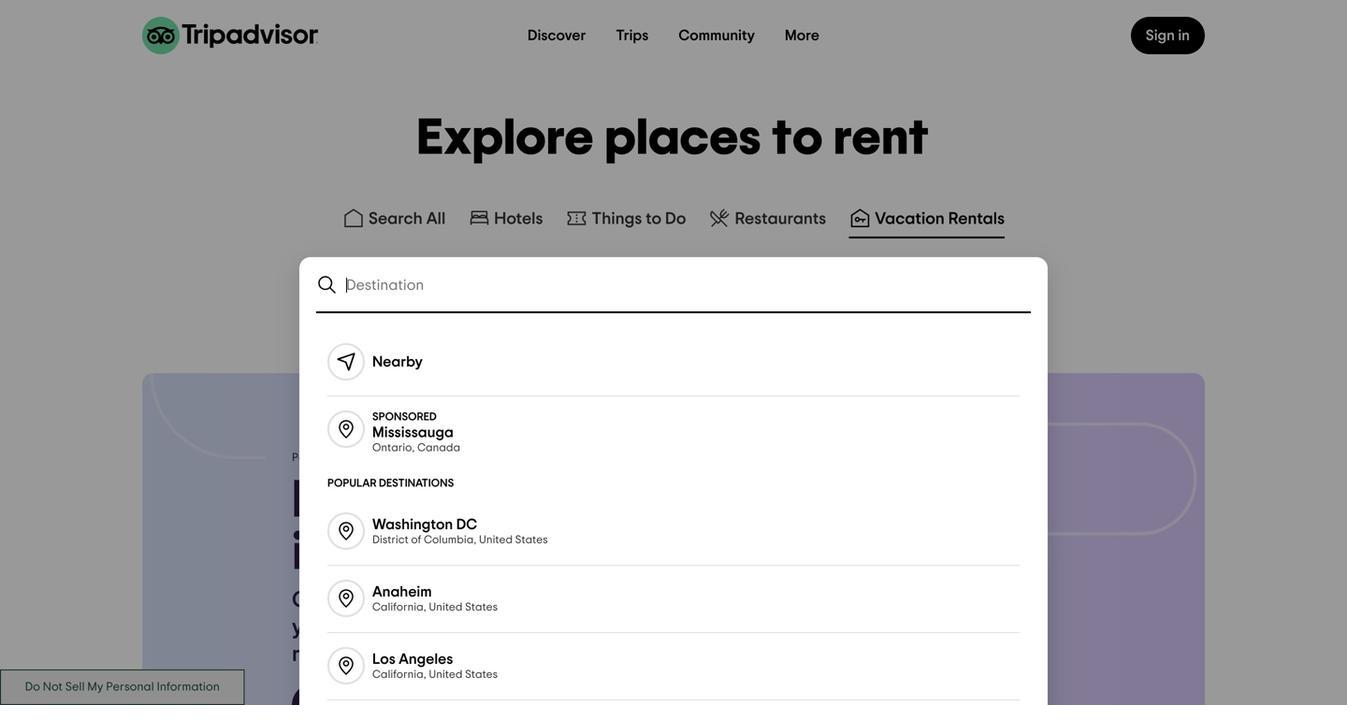 Task type: locate. For each thing, give the bounding box(es) containing it.
1 vertical spatial by
[[416, 617, 441, 639]]

by down personalized
[[416, 617, 441, 639]]

0 horizontal spatial in
[[292, 527, 333, 580]]

united inside anaheim california, united states
[[429, 602, 463, 614]]

states
[[515, 535, 548, 546], [465, 602, 498, 614], [465, 670, 498, 681]]

tab list
[[0, 199, 1348, 242]]

united up traveler
[[429, 602, 463, 614]]

ai
[[355, 452, 365, 464]]

2 vertical spatial united
[[429, 670, 463, 681]]

for
[[620, 590, 649, 612]]

united down trip
[[479, 535, 513, 546]]

los angeles california, united states
[[373, 652, 498, 681]]

washington
[[373, 518, 453, 533]]

1 horizontal spatial a
[[418, 475, 449, 527]]

states up traveler
[[465, 602, 498, 614]]

by
[[339, 452, 352, 464], [416, 617, 441, 639]]

discover button
[[513, 17, 601, 54]]

tips
[[530, 617, 568, 639]]

all
[[427, 211, 446, 228]]

in right sign
[[1179, 28, 1191, 43]]

los
[[373, 652, 396, 667]]

in up get
[[292, 527, 333, 580]]

to left 'do'
[[646, 211, 662, 228]]

0 vertical spatial states
[[515, 535, 548, 546]]

to
[[773, 114, 824, 164], [646, 211, 662, 228]]

trip
[[460, 475, 543, 527]]

explore
[[418, 114, 595, 164]]

1 vertical spatial a
[[334, 590, 348, 612]]

0 vertical spatial to
[[773, 114, 824, 164]]

dc
[[456, 518, 477, 533]]

0 vertical spatial united
[[479, 535, 513, 546]]

to up 'restaurants'
[[773, 114, 824, 164]]

rentals
[[949, 211, 1005, 228]]

california, down los
[[373, 670, 427, 681]]

tripadvisor image
[[142, 17, 318, 54]]

vacation rentals button
[[845, 203, 1009, 239]]

community
[[679, 28, 755, 43]]

destinations
[[379, 478, 454, 490]]

popular destinations list box
[[305, 314, 1043, 706]]

0 horizontal spatial to
[[646, 211, 662, 228]]

more button
[[770, 17, 835, 54]]

get a personalized itinerary just for you, guided by traveler tips and reviews.
[[292, 590, 649, 666]]

0 vertical spatial california,
[[373, 602, 427, 614]]

mississauga
[[373, 425, 454, 440]]

2 california, from the top
[[373, 670, 427, 681]]

0 vertical spatial in
[[1179, 28, 1191, 43]]

powered by ai
[[292, 452, 365, 464]]

1 horizontal spatial in
[[1179, 28, 1191, 43]]

in
[[1179, 28, 1191, 43], [292, 527, 333, 580]]

united inside los angeles california, united states
[[429, 670, 463, 681]]

1 california, from the top
[[373, 602, 427, 614]]

district
[[373, 535, 409, 546]]

anaheim
[[373, 585, 432, 600]]

1 vertical spatial states
[[465, 602, 498, 614]]

0 horizontal spatial a
[[334, 590, 348, 612]]

1 horizontal spatial to
[[773, 114, 824, 164]]

explore places to rent
[[418, 114, 930, 164]]

a right get
[[334, 590, 348, 612]]

guided
[[339, 617, 411, 639]]

states down trip
[[515, 535, 548, 546]]

1 horizontal spatial by
[[416, 617, 441, 639]]

a inside build a trip in minutes
[[418, 475, 449, 527]]

0 vertical spatial a
[[418, 475, 449, 527]]

united down angeles
[[429, 670, 463, 681]]

by left ai on the bottom of the page
[[339, 452, 352, 464]]

tab list containing search all
[[0, 199, 1348, 242]]

search
[[369, 211, 423, 228]]

1 vertical spatial california,
[[373, 670, 427, 681]]

build a trip in minutes
[[292, 475, 543, 580]]

washington dc district of columbia, united states
[[373, 518, 548, 546]]

united
[[479, 535, 513, 546], [429, 602, 463, 614], [429, 670, 463, 681]]

personalized
[[353, 590, 484, 612]]

canada
[[418, 443, 461, 454]]

and
[[572, 617, 612, 639]]

a
[[418, 475, 449, 527], [334, 590, 348, 612]]

a for trip
[[418, 475, 449, 527]]

None search field
[[301, 259, 1046, 312]]

more
[[785, 28, 820, 43]]

0 vertical spatial by
[[339, 452, 352, 464]]

1 vertical spatial to
[[646, 211, 662, 228]]

0 horizontal spatial by
[[339, 452, 352, 464]]

united inside washington dc district of columbia, united states
[[479, 535, 513, 546]]

hotels button
[[465, 203, 547, 239]]

states down traveler
[[465, 670, 498, 681]]

of
[[411, 535, 422, 546]]

sponsored mississauga ontario, canada
[[373, 412, 461, 454]]

you,
[[292, 617, 335, 639]]

restaurants button
[[705, 203, 830, 239]]

traveler
[[446, 617, 525, 639]]

a left dc
[[418, 475, 449, 527]]

1 vertical spatial united
[[429, 602, 463, 614]]

reviews.
[[292, 644, 372, 666]]

a inside get a personalized itinerary just for you, guided by traveler tips and reviews.
[[334, 590, 348, 612]]

2 vertical spatial states
[[465, 670, 498, 681]]

california, down anaheim
[[373, 602, 427, 614]]

1 vertical spatial in
[[292, 527, 333, 580]]

nearby
[[373, 355, 423, 370]]

california,
[[373, 602, 427, 614], [373, 670, 427, 681]]

just
[[579, 590, 615, 612]]



Task type: vqa. For each thing, say whether or not it's contained in the screenshot.
Need
no



Task type: describe. For each thing, give the bounding box(es) containing it.
trips
[[616, 28, 649, 43]]

columbia,
[[424, 535, 477, 546]]

california, inside los angeles california, united states
[[373, 670, 427, 681]]

search all
[[369, 211, 446, 228]]

restaurants link
[[709, 207, 827, 229]]

hotels link
[[468, 207, 543, 229]]

trips button
[[601, 17, 664, 54]]

sponsored
[[373, 412, 437, 423]]

search image
[[316, 274, 339, 297]]

california, inside anaheim california, united states
[[373, 602, 427, 614]]

states inside los angeles california, united states
[[465, 670, 498, 681]]

things to do link
[[566, 207, 687, 229]]

ontario,
[[373, 443, 415, 454]]

angeles
[[399, 652, 453, 667]]

hotels
[[494, 211, 543, 228]]

things to do
[[592, 211, 687, 228]]

nearby link
[[305, 329, 1043, 396]]

restaurants
[[735, 211, 827, 228]]

get
[[292, 590, 329, 612]]

sign in
[[1146, 28, 1191, 43]]

vacation
[[875, 211, 945, 228]]

sign
[[1146, 28, 1176, 43]]

in inside build a trip in minutes
[[292, 527, 333, 580]]

popular
[[328, 478, 377, 490]]

powered
[[292, 452, 337, 464]]

anaheim california, united states
[[373, 585, 498, 614]]

vacation rentals
[[875, 211, 1005, 228]]

rent
[[835, 114, 930, 164]]

Search search field
[[346, 277, 1031, 294]]

by inside get a personalized itinerary just for you, guided by traveler tips and reviews.
[[416, 617, 441, 639]]

search all button
[[339, 203, 450, 239]]

vacation rentals link
[[849, 207, 1005, 229]]

things
[[592, 211, 642, 228]]

states inside anaheim california, united states
[[465, 602, 498, 614]]

things to do button
[[562, 203, 690, 239]]

community button
[[664, 17, 770, 54]]

sign in link
[[1131, 17, 1206, 54]]

build
[[292, 475, 407, 527]]

itinerary
[[489, 590, 575, 612]]

minutes
[[344, 527, 525, 580]]

states inside washington dc district of columbia, united states
[[515, 535, 548, 546]]

a for personalized
[[334, 590, 348, 612]]

to inside button
[[646, 211, 662, 228]]

places
[[606, 114, 762, 164]]

discover
[[528, 28, 586, 43]]

do
[[666, 211, 687, 228]]

popular destinations
[[328, 478, 454, 490]]



